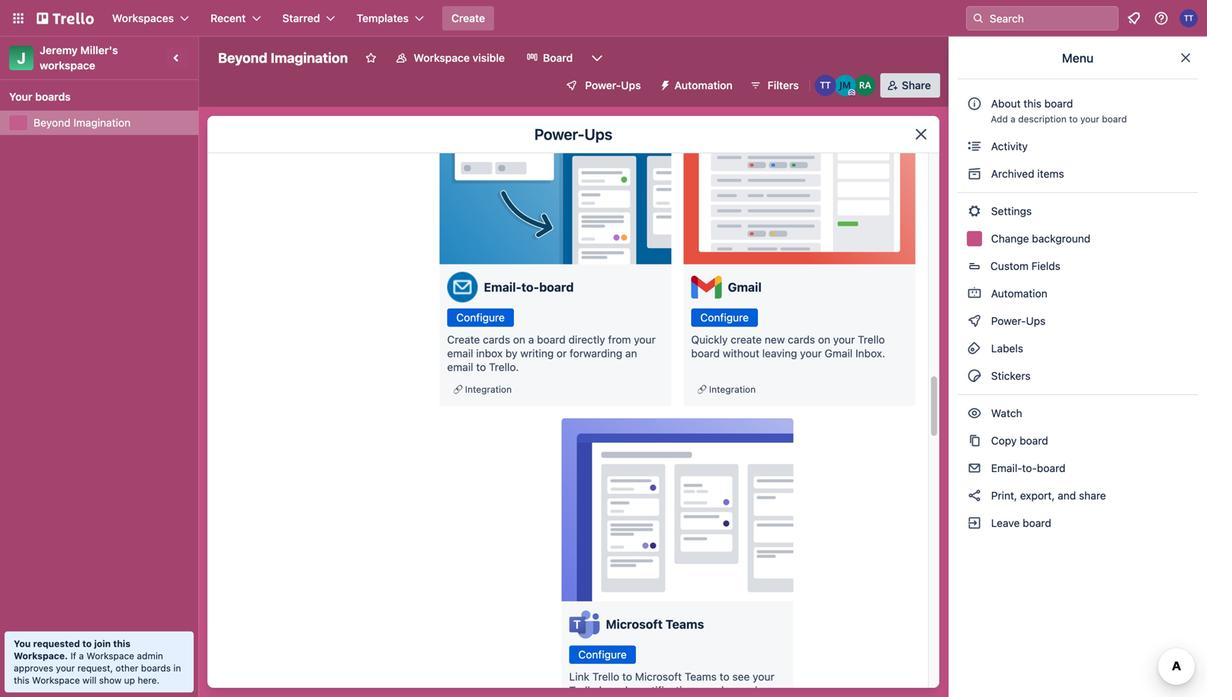 Task type: vqa. For each thing, say whether or not it's contained in the screenshot.
the leftmost 🔗
yes



Task type: locate. For each thing, give the bounding box(es) containing it.
beyond imagination down your boards with 1 items element
[[34, 116, 131, 129]]

3 sm image from the top
[[967, 314, 983, 329]]

teams up notifications,
[[685, 671, 717, 683]]

imagination down starred dropdown button
[[271, 50, 348, 66]]

recent
[[211, 12, 246, 24]]

sm image for copy board
[[967, 433, 983, 449]]

configure link for gmail
[[692, 309, 758, 327]]

trello.
[[489, 361, 519, 373]]

configure up link
[[579, 649, 627, 661]]

configure up quickly
[[701, 311, 749, 324]]

by
[[506, 347, 518, 360]]

sm image left settings
[[967, 204, 983, 219]]

beyond imagination inside beyond imagination text box
[[218, 50, 348, 66]]

2 horizontal spatial configure link
[[692, 309, 758, 327]]

power-ups
[[585, 79, 641, 92], [535, 125, 613, 143], [989, 315, 1049, 327]]

ups down power-ups button
[[585, 125, 613, 143]]

sm image for archived items
[[967, 166, 983, 182]]

microsoft up "boards,"
[[606, 617, 663, 632]]

0 horizontal spatial email-to-board
[[484, 280, 574, 295]]

6 sm image from the top
[[967, 516, 983, 531]]

automation
[[675, 79, 733, 92], [989, 287, 1048, 300]]

integration down trello.
[[465, 384, 512, 395]]

your right new
[[834, 333, 855, 346]]

workspace down approves
[[32, 675, 80, 686]]

1 sm image from the top
[[967, 166, 983, 182]]

directly
[[569, 333, 606, 346]]

power-
[[585, 79, 621, 92], [535, 125, 585, 143], [992, 315, 1027, 327]]

2 vertical spatial power-
[[992, 315, 1027, 327]]

sm image left activity
[[967, 139, 983, 154]]

sm image left labels
[[967, 341, 983, 356]]

trello up the inbox.
[[858, 333, 885, 346]]

5 sm image from the top
[[967, 461, 983, 476]]

open information menu image
[[1154, 11, 1170, 26]]

email- up the by
[[484, 280, 522, 295]]

0 horizontal spatial email-
[[484, 280, 522, 295]]

1 vertical spatial teams
[[685, 671, 717, 683]]

board up print, export, and share
[[1038, 462, 1066, 475]]

sm image inside automation link
[[967, 286, 983, 301]]

and left share
[[1058, 489, 1077, 502]]

if
[[71, 651, 76, 662]]

board
[[1045, 97, 1074, 110], [1103, 114, 1128, 124], [540, 280, 574, 295], [537, 333, 566, 346], [692, 347, 720, 360], [1020, 435, 1049, 447], [1038, 462, 1066, 475], [1023, 517, 1052, 530]]

and left more
[[706, 684, 724, 697]]

on right new
[[819, 333, 831, 346]]

watch
[[989, 407, 1026, 420]]

🔗 integration
[[454, 384, 512, 395], [698, 384, 756, 395]]

0 vertical spatial email
[[447, 347, 474, 360]]

🔗 integration for gmail
[[698, 384, 756, 395]]

more
[[727, 684, 753, 697]]

0 vertical spatial email-
[[484, 280, 522, 295]]

trello
[[858, 333, 885, 346], [593, 671, 620, 683], [570, 684, 597, 697]]

this inside you requested to join this workspace.
[[113, 639, 131, 649]]

configure link for microsoft teams
[[570, 646, 636, 664]]

1 vertical spatial a
[[529, 333, 534, 346]]

integration
[[465, 384, 512, 395], [709, 384, 756, 395]]

configure for gmail
[[701, 311, 749, 324]]

1 vertical spatial gmail
[[825, 347, 853, 360]]

without
[[723, 347, 760, 360]]

0 vertical spatial trello
[[858, 333, 885, 346]]

link
[[570, 671, 590, 683]]

visible
[[473, 52, 505, 64]]

0 horizontal spatial configure
[[457, 311, 505, 324]]

sm image inside copy board link
[[967, 433, 983, 449]]

email
[[447, 347, 474, 360], [447, 361, 474, 373]]

cards inside the create cards on a board directly from your email inbox by writing or forwarding an email to trello.
[[483, 333, 511, 346]]

board up or
[[537, 333, 566, 346]]

a right "add"
[[1011, 114, 1016, 124]]

jeremy miller's workspace
[[40, 44, 121, 72]]

0 vertical spatial beyond
[[218, 50, 268, 66]]

0 vertical spatial ups
[[621, 79, 641, 92]]

2 horizontal spatial a
[[1011, 114, 1016, 124]]

to-
[[522, 280, 540, 295], [1023, 462, 1038, 475]]

leave board
[[989, 517, 1052, 530]]

link trello to microsoft teams to see your trello boards, notifications, and more i
[[570, 671, 775, 697]]

to left join
[[82, 639, 92, 649]]

sm image
[[654, 73, 675, 95], [967, 139, 983, 154], [967, 204, 983, 219], [967, 341, 983, 356], [967, 369, 983, 384], [967, 406, 983, 421], [967, 488, 983, 504]]

custom
[[991, 260, 1029, 272]]

1 vertical spatial power-
[[535, 125, 585, 143]]

power-ups up labels
[[989, 315, 1049, 327]]

board inside copy board link
[[1020, 435, 1049, 447]]

1 🔗 from the left
[[454, 384, 463, 395]]

sm image inside the leave board link
[[967, 516, 983, 531]]

sm image for automation
[[967, 286, 983, 301]]

1 horizontal spatial ups
[[621, 79, 641, 92]]

sm image for leave board
[[967, 516, 983, 531]]

2 horizontal spatial workspace
[[414, 52, 470, 64]]

2 vertical spatial workspace
[[32, 675, 80, 686]]

1 vertical spatial and
[[706, 684, 724, 697]]

recent button
[[201, 6, 270, 31]]

1 horizontal spatial integration
[[709, 384, 756, 395]]

on
[[513, 333, 526, 346], [819, 333, 831, 346]]

beyond down recent dropdown button
[[218, 50, 268, 66]]

board right "copy"
[[1020, 435, 1049, 447]]

1 horizontal spatial automation
[[989, 287, 1048, 300]]

1 horizontal spatial 🔗
[[698, 384, 707, 395]]

1 horizontal spatial imagination
[[271, 50, 348, 66]]

board down export,
[[1023, 517, 1052, 530]]

1 horizontal spatial this
[[113, 639, 131, 649]]

1 email from the top
[[447, 347, 474, 360]]

email-
[[484, 280, 522, 295], [992, 462, 1023, 475]]

sm image inside 'print, export, and share' link
[[967, 488, 983, 504]]

to- up writing
[[522, 280, 540, 295]]

configure for microsoft teams
[[579, 649, 627, 661]]

a up writing
[[529, 333, 534, 346]]

1 horizontal spatial workspace
[[87, 651, 134, 662]]

ups down automation link
[[1027, 315, 1046, 327]]

🔗
[[454, 384, 463, 395], [698, 384, 707, 395]]

sm image inside email-to-board link
[[967, 461, 983, 476]]

this right join
[[113, 639, 131, 649]]

cards inside quickly create new cards on your trello board without leaving your gmail inbox.
[[788, 333, 816, 346]]

share button
[[881, 73, 941, 98]]

beyond inside text box
[[218, 50, 268, 66]]

cards up the leaving
[[788, 333, 816, 346]]

0 horizontal spatial 🔗 integration
[[454, 384, 512, 395]]

power- up labels
[[992, 315, 1027, 327]]

1 vertical spatial boards
[[141, 663, 171, 674]]

1 horizontal spatial to-
[[1023, 462, 1038, 475]]

2 horizontal spatial this
[[1024, 97, 1042, 110]]

1 vertical spatial email-
[[992, 462, 1023, 475]]

configure link up link
[[570, 646, 636, 664]]

ups
[[621, 79, 641, 92], [585, 125, 613, 143], [1027, 315, 1046, 327]]

0 vertical spatial a
[[1011, 114, 1016, 124]]

workspaces
[[112, 12, 174, 24]]

1 vertical spatial beyond imagination
[[34, 116, 131, 129]]

0 vertical spatial power-ups
[[585, 79, 641, 92]]

1 horizontal spatial configure link
[[570, 646, 636, 664]]

workspace
[[40, 59, 95, 72]]

search image
[[973, 12, 985, 24]]

1 vertical spatial imagination
[[73, 116, 131, 129]]

2 horizontal spatial configure
[[701, 311, 749, 324]]

2 vertical spatial a
[[79, 651, 84, 662]]

1 vertical spatial email
[[447, 361, 474, 373]]

ups inside button
[[621, 79, 641, 92]]

0 vertical spatial and
[[1058, 489, 1077, 502]]

automation down custom fields
[[989, 287, 1048, 300]]

workspace down join
[[87, 651, 134, 662]]

cards up inbox
[[483, 333, 511, 346]]

activity
[[989, 140, 1028, 153]]

workspace inside button
[[414, 52, 470, 64]]

create button
[[443, 6, 495, 31]]

join
[[94, 639, 111, 649]]

0 vertical spatial create
[[452, 12, 485, 24]]

0 vertical spatial microsoft
[[606, 617, 663, 632]]

to- up export,
[[1023, 462, 1038, 475]]

sm image for email-to-board
[[967, 461, 983, 476]]

0 horizontal spatial ups
[[585, 125, 613, 143]]

your inside link trello to microsoft teams to see your trello boards, notifications, and more i
[[753, 671, 775, 683]]

and inside link trello to microsoft teams to see your trello boards, notifications, and more i
[[706, 684, 724, 697]]

0 horizontal spatial 🔗
[[454, 384, 463, 395]]

1 vertical spatial email-to-board
[[989, 462, 1066, 475]]

sm image for labels
[[967, 341, 983, 356]]

email left trello.
[[447, 361, 474, 373]]

email- inside email-to-board link
[[992, 462, 1023, 475]]

on inside quickly create new cards on your trello board without leaving your gmail inbox.
[[819, 333, 831, 346]]

4 sm image from the top
[[967, 433, 983, 449]]

boards right your
[[35, 90, 71, 103]]

sm image left stickers
[[967, 369, 983, 384]]

beyond imagination
[[218, 50, 348, 66], [34, 116, 131, 129]]

sm image inside power-ups link
[[967, 314, 983, 329]]

ups left the "automation" button at right top
[[621, 79, 641, 92]]

customize views image
[[590, 50, 605, 66]]

sm image inside 'stickers' link
[[967, 369, 983, 384]]

🔗 integration down trello.
[[454, 384, 512, 395]]

0 vertical spatial power-
[[585, 79, 621, 92]]

0 vertical spatial this
[[1024, 97, 1042, 110]]

a inside the if a workspace admin approves your request, other boards in this workspace will show up here.
[[79, 651, 84, 662]]

1 vertical spatial automation
[[989, 287, 1048, 300]]

power-ups down customize views image
[[585, 79, 641, 92]]

1 horizontal spatial power-
[[585, 79, 621, 92]]

sm image inside watch link
[[967, 406, 983, 421]]

teams inside link trello to microsoft teams to see your trello boards, notifications, and more i
[[685, 671, 717, 683]]

a right if
[[79, 651, 84, 662]]

0 horizontal spatial this
[[14, 675, 30, 686]]

1 horizontal spatial email-
[[992, 462, 1023, 475]]

your inside the create cards on a board directly from your email inbox by writing or forwarding an email to trello.
[[634, 333, 656, 346]]

0 vertical spatial beyond imagination
[[218, 50, 348, 66]]

sm image inside settings link
[[967, 204, 983, 219]]

configure link
[[447, 309, 514, 327], [692, 309, 758, 327], [570, 646, 636, 664]]

0 vertical spatial imagination
[[271, 50, 348, 66]]

sm image for settings
[[967, 204, 983, 219]]

your
[[1081, 114, 1100, 124], [634, 333, 656, 346], [834, 333, 855, 346], [801, 347, 822, 360], [56, 663, 75, 674], [753, 671, 775, 683]]

starred button
[[273, 6, 345, 31]]

power-ups down power-ups button
[[535, 125, 613, 143]]

1 on from the left
[[513, 333, 526, 346]]

1 vertical spatial beyond
[[34, 116, 71, 129]]

automation inside button
[[675, 79, 733, 92]]

your up activity link
[[1081, 114, 1100, 124]]

gmail left the inbox.
[[825, 347, 853, 360]]

configure
[[457, 311, 505, 324], [701, 311, 749, 324], [579, 649, 627, 661]]

sm image
[[967, 166, 983, 182], [967, 286, 983, 301], [967, 314, 983, 329], [967, 433, 983, 449], [967, 461, 983, 476], [967, 516, 983, 531]]

Search field
[[985, 7, 1119, 30]]

other
[[116, 663, 138, 674]]

0 horizontal spatial beyond imagination
[[34, 116, 131, 129]]

print,
[[992, 489, 1018, 502]]

0 horizontal spatial a
[[79, 651, 84, 662]]

email-to-board up writing
[[484, 280, 574, 295]]

2 cards from the left
[[788, 333, 816, 346]]

create up workspace visible
[[452, 12, 485, 24]]

1 horizontal spatial a
[[529, 333, 534, 346]]

configure link up quickly
[[692, 309, 758, 327]]

you
[[14, 639, 31, 649]]

gmail up create
[[728, 280, 762, 295]]

1 vertical spatial this
[[113, 639, 131, 649]]

workspace left visible
[[414, 52, 470, 64]]

stickers
[[989, 370, 1031, 382]]

0 horizontal spatial gmail
[[728, 280, 762, 295]]

0 horizontal spatial cards
[[483, 333, 511, 346]]

forwarding
[[570, 347, 623, 360]]

1 integration from the left
[[465, 384, 512, 395]]

to up activity link
[[1070, 114, 1078, 124]]

on up the by
[[513, 333, 526, 346]]

0 horizontal spatial boards
[[35, 90, 71, 103]]

0 horizontal spatial and
[[706, 684, 724, 697]]

star or unstar board image
[[365, 52, 377, 64]]

2 🔗 from the left
[[698, 384, 707, 395]]

about
[[992, 97, 1021, 110]]

1 horizontal spatial gmail
[[825, 347, 853, 360]]

this down approves
[[14, 675, 30, 686]]

your down if
[[56, 663, 75, 674]]

sm image right power-ups button
[[654, 73, 675, 95]]

1 horizontal spatial boards
[[141, 663, 171, 674]]

create for create cards on a board directly from your email inbox by writing or forwarding an email to trello.
[[447, 333, 480, 346]]

🔗 for email-to-board
[[454, 384, 463, 395]]

board inside email-to-board link
[[1038, 462, 1066, 475]]

board down quickly
[[692, 347, 720, 360]]

🔗 for gmail
[[698, 384, 707, 395]]

you requested to join this workspace.
[[14, 639, 131, 662]]

terry turtle (terryturtle) image
[[815, 75, 837, 96]]

description
[[1019, 114, 1067, 124]]

power- down customize views image
[[585, 79, 621, 92]]

email-to-board inside email-to-board link
[[989, 462, 1066, 475]]

up
[[124, 675, 135, 686]]

0 horizontal spatial to-
[[522, 280, 540, 295]]

sm image left watch
[[967, 406, 983, 421]]

power- down power-ups button
[[535, 125, 585, 143]]

1 vertical spatial workspace
[[87, 651, 134, 662]]

1 vertical spatial create
[[447, 333, 480, 346]]

to down inbox
[[476, 361, 486, 373]]

0 horizontal spatial on
[[513, 333, 526, 346]]

1 horizontal spatial beyond
[[218, 50, 268, 66]]

boards inside the if a workspace admin approves your request, other boards in this workspace will show up here.
[[141, 663, 171, 674]]

microsoft
[[606, 617, 663, 632], [635, 671, 682, 683]]

and
[[1058, 489, 1077, 502], [706, 684, 724, 697]]

2 horizontal spatial power-
[[992, 315, 1027, 327]]

templates button
[[348, 6, 433, 31]]

1 horizontal spatial on
[[819, 333, 831, 346]]

this member is an admin of this board. image
[[849, 89, 856, 96]]

🔗 integration down without
[[698, 384, 756, 395]]

copy
[[992, 435, 1017, 447]]

0 horizontal spatial integration
[[465, 384, 512, 395]]

your inside about this board add a description to your board
[[1081, 114, 1100, 124]]

2 on from the left
[[819, 333, 831, 346]]

power- inside button
[[585, 79, 621, 92]]

microsoft up notifications,
[[635, 671, 682, 683]]

trello inside quickly create new cards on your trello board without leaving your gmail inbox.
[[858, 333, 885, 346]]

your boards
[[9, 90, 71, 103]]

board inside the leave board link
[[1023, 517, 1052, 530]]

2 horizontal spatial ups
[[1027, 315, 1046, 327]]

this up description
[[1024, 97, 1042, 110]]

from
[[608, 333, 631, 346]]

0 horizontal spatial workspace
[[32, 675, 80, 686]]

1 horizontal spatial cards
[[788, 333, 816, 346]]

sm image inside archived items link
[[967, 166, 983, 182]]

1 horizontal spatial and
[[1058, 489, 1077, 502]]

sm image inside labels link
[[967, 341, 983, 356]]

1 vertical spatial microsoft
[[635, 671, 682, 683]]

imagination down your boards with 1 items element
[[73, 116, 131, 129]]

create inside the create cards on a board directly from your email inbox by writing or forwarding an email to trello.
[[447, 333, 480, 346]]

board inside quickly create new cards on your trello board without leaving your gmail inbox.
[[692, 347, 720, 360]]

automation left filters button
[[675, 79, 733, 92]]

create inside button
[[452, 12, 485, 24]]

email-to-board down copy board
[[989, 462, 1066, 475]]

2 sm image from the top
[[967, 286, 983, 301]]

j
[[17, 49, 26, 67]]

configure up inbox
[[457, 311, 505, 324]]

sm image left print,
[[967, 488, 983, 504]]

board up directly
[[540, 280, 574, 295]]

integration for gmail
[[709, 384, 756, 395]]

your up an
[[634, 333, 656, 346]]

an
[[626, 347, 638, 360]]

0 horizontal spatial automation
[[675, 79, 733, 92]]

1 cards from the left
[[483, 333, 511, 346]]

board link
[[517, 46, 582, 70]]

trello up "boards,"
[[593, 671, 620, 683]]

0 horizontal spatial beyond
[[34, 116, 71, 129]]

1 vertical spatial trello
[[593, 671, 620, 683]]

stickers link
[[958, 364, 1199, 388]]

background
[[1033, 232, 1091, 245]]

1 horizontal spatial configure
[[579, 649, 627, 661]]

your right see
[[753, 671, 775, 683]]

create up inbox
[[447, 333, 480, 346]]

menu
[[1063, 51, 1094, 65]]

beyond imagination inside beyond imagination link
[[34, 116, 131, 129]]

sm image inside activity link
[[967, 139, 983, 154]]

1 vertical spatial to-
[[1023, 462, 1038, 475]]

beyond down the your boards
[[34, 116, 71, 129]]

jeremy miller (jeremymiller198) image
[[835, 75, 857, 96]]

0 vertical spatial workspace
[[414, 52, 470, 64]]

0 horizontal spatial configure link
[[447, 309, 514, 327]]

0 vertical spatial to-
[[522, 280, 540, 295]]

1 horizontal spatial beyond imagination
[[218, 50, 348, 66]]

ruby anderson (rubyanderson7) image
[[855, 75, 876, 96]]

teams up link trello to microsoft teams to see your trello boards, notifications, and more i
[[666, 617, 705, 632]]

1 vertical spatial ups
[[585, 125, 613, 143]]

boards down admin
[[141, 663, 171, 674]]

email left inbox
[[447, 347, 474, 360]]

beyond imagination down the starred on the left of page
[[218, 50, 348, 66]]

configure link up inbox
[[447, 309, 514, 327]]

2 🔗 integration from the left
[[698, 384, 756, 395]]

2 integration from the left
[[709, 384, 756, 395]]

trello down link
[[570, 684, 597, 697]]

email-to-board
[[484, 280, 574, 295], [989, 462, 1066, 475]]

1 horizontal spatial email-to-board
[[989, 462, 1066, 475]]

board up activity link
[[1103, 114, 1128, 124]]

integration down without
[[709, 384, 756, 395]]

0 vertical spatial gmail
[[728, 280, 762, 295]]

2 vertical spatial this
[[14, 675, 30, 686]]

1 horizontal spatial 🔗 integration
[[698, 384, 756, 395]]

0 vertical spatial automation
[[675, 79, 733, 92]]

email- up print,
[[992, 462, 1023, 475]]

1 🔗 integration from the left
[[454, 384, 512, 395]]



Task type: describe. For each thing, give the bounding box(es) containing it.
archived items link
[[958, 162, 1199, 186]]

to left see
[[720, 671, 730, 683]]

on inside the create cards on a board directly from your email inbox by writing or forwarding an email to trello.
[[513, 333, 526, 346]]

jeremy
[[40, 44, 78, 56]]

2 vertical spatial trello
[[570, 684, 597, 697]]

show
[[99, 675, 122, 686]]

change background
[[989, 232, 1091, 245]]

settings
[[989, 205, 1032, 217]]

leave
[[992, 517, 1020, 530]]

2 email from the top
[[447, 361, 474, 373]]

email-to-board link
[[958, 456, 1199, 481]]

new
[[765, 333, 785, 346]]

filters button
[[745, 73, 804, 98]]

inbox
[[476, 347, 503, 360]]

power-ups link
[[958, 309, 1199, 333]]

workspaces button
[[103, 6, 198, 31]]

board inside the create cards on a board directly from your email inbox by writing or forwarding an email to trello.
[[537, 333, 566, 346]]

labels
[[989, 342, 1024, 355]]

beyond imagination link
[[34, 115, 189, 130]]

primary element
[[0, 0, 1208, 37]]

add
[[991, 114, 1009, 124]]

share
[[1080, 489, 1107, 502]]

gmail inside quickly create new cards on your trello board without leaving your gmail inbox.
[[825, 347, 853, 360]]

your
[[9, 90, 32, 103]]

miller's
[[80, 44, 118, 56]]

writing
[[521, 347, 554, 360]]

create for create
[[452, 12, 485, 24]]

0 vertical spatial boards
[[35, 90, 71, 103]]

about this board add a description to your board
[[991, 97, 1128, 124]]

inbox.
[[856, 347, 886, 360]]

see
[[733, 671, 750, 683]]

custom fields
[[991, 260, 1061, 272]]

print, export, and share
[[989, 489, 1107, 502]]

to inside about this board add a description to your board
[[1070, 114, 1078, 124]]

filters
[[768, 79, 799, 92]]

your right the leaving
[[801, 347, 822, 360]]

archived
[[992, 167, 1035, 180]]

this inside about this board add a description to your board
[[1024, 97, 1042, 110]]

and inside 'print, export, and share' link
[[1058, 489, 1077, 502]]

in
[[173, 663, 181, 674]]

to inside the create cards on a board directly from your email inbox by writing or forwarding an email to trello.
[[476, 361, 486, 373]]

Board name text field
[[211, 46, 356, 70]]

microsoft inside link trello to microsoft teams to see your trello boards, notifications, and more i
[[635, 671, 682, 683]]

copy board
[[989, 435, 1049, 447]]

your inside the if a workspace admin approves your request, other boards in this workspace will show up here.
[[56, 663, 75, 674]]

workspace.
[[14, 651, 68, 662]]

0 vertical spatial teams
[[666, 617, 705, 632]]

integration for email-to-board
[[465, 384, 512, 395]]

create cards on a board directly from your email inbox by writing or forwarding an email to trello.
[[447, 333, 656, 373]]

watch link
[[958, 401, 1199, 426]]

sm image for activity
[[967, 139, 983, 154]]

a inside the create cards on a board directly from your email inbox by writing or forwarding an email to trello.
[[529, 333, 534, 346]]

sm image for power-ups
[[967, 314, 983, 329]]

microsoft teams
[[606, 617, 705, 632]]

0 horizontal spatial imagination
[[73, 116, 131, 129]]

notifications,
[[640, 684, 703, 697]]

board
[[543, 52, 573, 64]]

custom fields button
[[958, 254, 1199, 278]]

2 vertical spatial ups
[[1027, 315, 1046, 327]]

labels link
[[958, 336, 1199, 361]]

boards,
[[599, 684, 637, 697]]

this inside the if a workspace admin approves your request, other boards in this workspace will show up here.
[[14, 675, 30, 686]]

imagination inside text box
[[271, 50, 348, 66]]

automation button
[[654, 73, 742, 98]]

here.
[[138, 675, 160, 686]]

leave board link
[[958, 511, 1199, 536]]

configure for email-to-board
[[457, 311, 505, 324]]

2 vertical spatial power-ups
[[989, 315, 1049, 327]]

templates
[[357, 12, 409, 24]]

to- inside email-to-board link
[[1023, 462, 1038, 475]]

power-ups button
[[555, 73, 651, 98]]

quickly
[[692, 333, 728, 346]]

fields
[[1032, 260, 1061, 272]]

workspace visible
[[414, 52, 505, 64]]

change
[[992, 232, 1030, 245]]

sm image for watch
[[967, 406, 983, 421]]

share
[[902, 79, 932, 92]]

your boards with 1 items element
[[9, 88, 182, 106]]

0 notifications image
[[1125, 9, 1144, 27]]

quickly create new cards on your trello board without leaving your gmail inbox.
[[692, 333, 886, 360]]

🔗 integration for email-to-board
[[454, 384, 512, 395]]

starred
[[283, 12, 320, 24]]

leaving
[[763, 347, 798, 360]]

admin
[[137, 651, 163, 662]]

sm image for print, export, and share
[[967, 488, 983, 504]]

workspace navigation collapse icon image
[[166, 47, 188, 69]]

archived items
[[989, 167, 1065, 180]]

sm image for stickers
[[967, 369, 983, 384]]

a inside about this board add a description to your board
[[1011, 114, 1016, 124]]

terry turtle (terryturtle) image
[[1180, 9, 1199, 27]]

sm image inside the "automation" button
[[654, 73, 675, 95]]

to up "boards,"
[[623, 671, 633, 683]]

activity link
[[958, 134, 1199, 159]]

board up description
[[1045, 97, 1074, 110]]

settings link
[[958, 199, 1199, 224]]

request,
[[78, 663, 113, 674]]

to inside you requested to join this workspace.
[[82, 639, 92, 649]]

copy board link
[[958, 429, 1199, 453]]

1 vertical spatial power-ups
[[535, 125, 613, 143]]

workspace visible button
[[386, 46, 514, 70]]

0 horizontal spatial power-
[[535, 125, 585, 143]]

items
[[1038, 167, 1065, 180]]

change background link
[[958, 227, 1199, 251]]

power-ups inside button
[[585, 79, 641, 92]]

0 vertical spatial email-to-board
[[484, 280, 574, 295]]

configure link for email-to-board
[[447, 309, 514, 327]]

automation link
[[958, 282, 1199, 306]]

print, export, and share link
[[958, 484, 1199, 508]]

export,
[[1021, 489, 1055, 502]]

approves
[[14, 663, 53, 674]]

if a workspace admin approves your request, other boards in this workspace will show up here.
[[14, 651, 181, 686]]

or
[[557, 347, 567, 360]]

back to home image
[[37, 6, 94, 31]]



